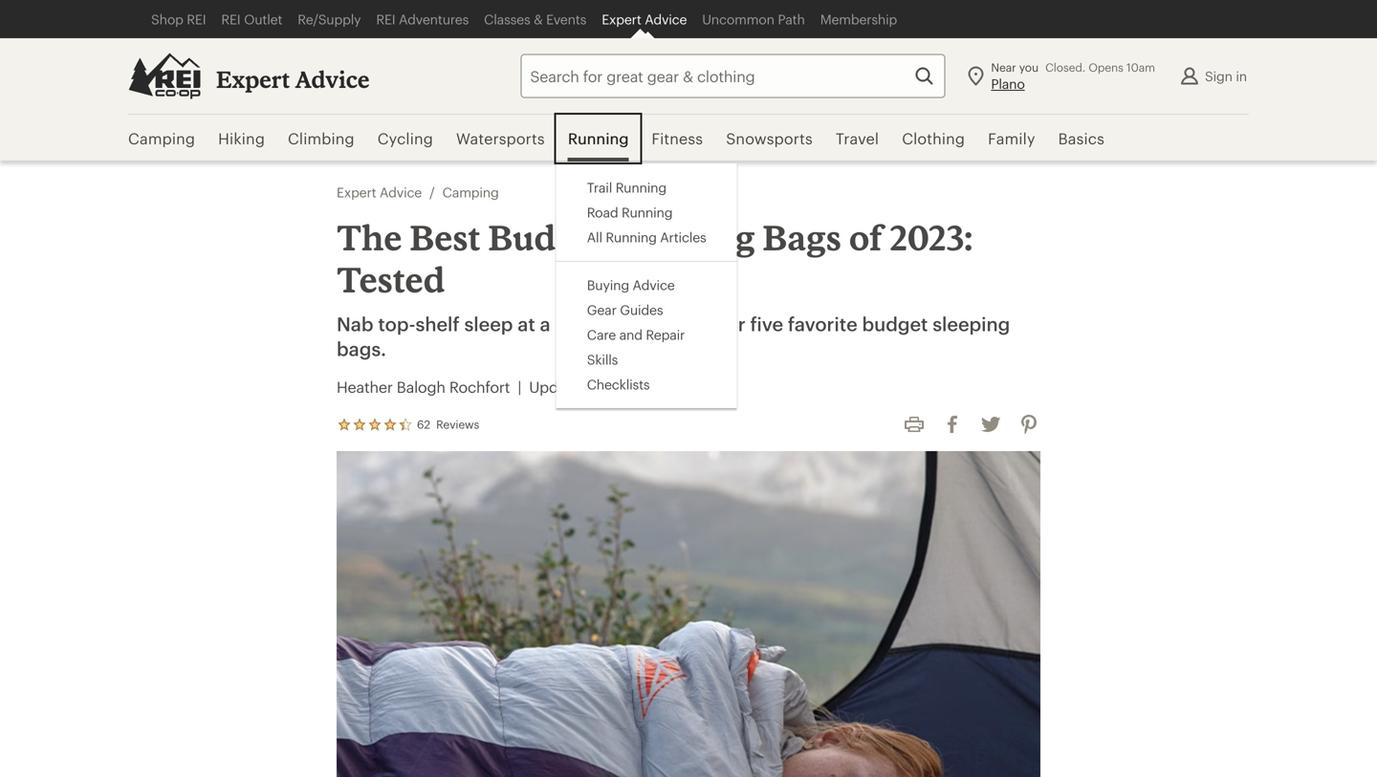 Task type: locate. For each thing, give the bounding box(es) containing it.
sign in link
[[1170, 57, 1255, 95]]

camping
[[128, 130, 195, 147], [442, 185, 499, 200]]

0 vertical spatial expert advice
[[602, 11, 687, 27]]

opens
[[1088, 60, 1123, 74]]

None search field
[[486, 54, 945, 98]]

expert down rei outlet link
[[216, 66, 290, 93]]

2 horizontal spatial expert
[[602, 11, 641, 27]]

expert advice up climbing
[[216, 66, 370, 93]]

closed.
[[1045, 60, 1086, 74]]

rei co-op, go to rei.com home page link
[[128, 53, 201, 99]]

events
[[546, 11, 586, 27]]

expert advice link right events
[[594, 0, 695, 38]]

balogh
[[397, 378, 445, 396]]

1 vertical spatial expert advice
[[216, 66, 370, 93]]

expert
[[602, 11, 641, 27], [216, 66, 290, 93], [337, 185, 376, 200]]

2022
[[653, 378, 688, 396]]

1 horizontal spatial expert
[[337, 185, 376, 200]]

None field
[[521, 54, 945, 98]]

gear
[[587, 302, 617, 317]]

rei left outlet
[[221, 11, 241, 27]]

running button
[[556, 115, 640, 163]]

rei
[[187, 11, 206, 27], [221, 11, 241, 27], [376, 11, 395, 27]]

articles
[[660, 230, 706, 245]]

1 horizontal spatial expert advice
[[602, 11, 687, 27]]

climbing button
[[276, 115, 366, 163]]

rei for rei adventures
[[376, 11, 395, 27]]

buying advice gear guides care and repair skills checklists
[[587, 277, 685, 392]]

nab
[[337, 313, 373, 335]]

snowsports button
[[715, 115, 824, 163]]

search image
[[913, 65, 936, 88]]

skills
[[587, 352, 618, 367]]

camping button
[[128, 115, 207, 163]]

rei right the "shop"
[[187, 11, 206, 27]]

cycling button
[[366, 115, 445, 163]]

2023:
[[890, 217, 973, 258]]

fitness
[[652, 130, 703, 147]]

cycling
[[378, 130, 433, 147]]

sleeping
[[933, 313, 1010, 335]]

expert advice link
[[594, 0, 695, 38], [216, 65, 370, 94], [337, 184, 422, 201]]

0 vertical spatial camping
[[128, 130, 195, 147]]

1 horizontal spatial rei
[[221, 11, 241, 27]]

you
[[1019, 60, 1039, 74]]

gear guides link
[[587, 301, 663, 318]]

expert right events
[[602, 11, 641, 27]]

watersports
[[456, 130, 545, 147]]

camping down "rei co-op, go to rei.com home page" image
[[128, 130, 195, 147]]

checklists link
[[587, 376, 650, 393]]

trail
[[587, 180, 612, 195]]

expert up the
[[337, 185, 376, 200]]

0 horizontal spatial expert
[[216, 66, 290, 93]]

clothing button
[[891, 115, 977, 163]]

shop rei
[[151, 11, 206, 27]]

and
[[619, 327, 642, 342]]

the
[[337, 217, 402, 258]]

family button
[[977, 115, 1047, 163]]

expert advice link up climbing
[[216, 65, 370, 94]]

bags
[[763, 217, 842, 258]]

running up all running articles link
[[622, 205, 673, 220]]

advice
[[645, 11, 687, 27], [295, 66, 370, 93], [380, 185, 422, 200], [633, 277, 675, 293]]

expert advice link up the
[[337, 184, 422, 201]]

watersports button
[[445, 115, 556, 163]]

running down road running link
[[606, 230, 657, 245]]

expert advice right events
[[602, 11, 687, 27]]

camping right the /
[[442, 185, 499, 200]]

running up trail
[[568, 130, 629, 147]]

the best budget sleeping bags of 2023: tested
[[337, 217, 973, 300]]

clothing
[[902, 130, 965, 147]]

all running articles link
[[587, 229, 706, 246]]

camping inside 'dropdown button'
[[128, 130, 195, 147]]

care
[[587, 327, 616, 342]]

classes & events link
[[476, 0, 594, 38]]

fitness button
[[640, 115, 715, 163]]

checklists
[[587, 377, 650, 392]]

near you closed. opens 10am plano
[[991, 60, 1155, 91]]

3 rei from the left
[[376, 11, 395, 27]]

0 vertical spatial expert
[[602, 11, 641, 27]]

climbing
[[288, 130, 355, 147]]

sign in
[[1205, 68, 1247, 84]]

running up road running link
[[616, 180, 667, 195]]

rei left adventures
[[376, 11, 395, 27]]

running inside dropdown button
[[568, 130, 629, 147]]

advice up guides
[[633, 277, 675, 293]]

1 vertical spatial camping
[[442, 185, 499, 200]]

advice down re/supply link
[[295, 66, 370, 93]]

uncommon path
[[702, 11, 805, 27]]

expert advice
[[602, 11, 687, 27], [216, 66, 370, 93]]

62
[[417, 417, 430, 431]]

uncommon path link
[[695, 0, 813, 38]]

budget
[[488, 217, 606, 258]]

0 horizontal spatial camping
[[128, 130, 195, 147]]

repair
[[646, 327, 685, 342]]

road running link
[[587, 204, 673, 221]]

2 horizontal spatial rei
[[376, 11, 395, 27]]

0 horizontal spatial rei
[[187, 11, 206, 27]]

2 rei from the left
[[221, 11, 241, 27]]

buying advice link
[[587, 276, 675, 294]]



Task type: describe. For each thing, give the bounding box(es) containing it.
rei adventures link
[[369, 0, 476, 38]]

heather
[[337, 378, 393, 396]]

best
[[410, 217, 481, 258]]

rei co-op, go to rei.com home page image
[[128, 53, 201, 99]]

Search for great gear & clothing text field
[[521, 54, 945, 98]]

expert advice / camping
[[337, 185, 499, 200]]

|
[[518, 378, 521, 396]]

advice left the uncommon
[[645, 11, 687, 27]]

expert advice banner
[[0, 0, 1377, 408]]

a
[[540, 313, 550, 335]]

10am
[[1126, 60, 1155, 74]]

care and repair link
[[587, 326, 685, 343]]

of
[[849, 217, 882, 258]]

shop
[[151, 11, 183, 27]]

62 reviews
[[417, 417, 479, 431]]

with
[[671, 313, 710, 335]]

travel button
[[824, 115, 891, 163]]

five
[[750, 313, 783, 335]]

shelf
[[416, 313, 460, 335]]

outlet
[[244, 11, 282, 27]]

prices
[[610, 313, 666, 335]]

hiking button
[[207, 115, 276, 163]]

camping link
[[442, 184, 499, 201]]

membership
[[820, 11, 897, 27]]

1 rei from the left
[[187, 11, 206, 27]]

near
[[991, 60, 1016, 74]]

rochfort
[[449, 378, 510, 396]]

2 vertical spatial expert advice link
[[337, 184, 422, 201]]

all
[[587, 230, 602, 245]]

rei adventures
[[376, 11, 469, 27]]

classes
[[484, 11, 530, 27]]

classes & events
[[484, 11, 586, 27]]

basics
[[1058, 130, 1105, 147]]

&
[[534, 11, 543, 27]]

0 vertical spatial expert advice link
[[594, 0, 695, 38]]

april
[[594, 378, 626, 396]]

hiking
[[218, 130, 265, 147]]

buying
[[587, 277, 629, 293]]

tested
[[337, 259, 445, 300]]

1 vertical spatial expert advice link
[[216, 65, 370, 94]]

basics button
[[1047, 115, 1116, 163]]

at
[[518, 313, 535, 335]]

sign
[[1205, 68, 1233, 84]]

trail running road running all running articles
[[587, 180, 706, 245]]

none search field inside expert advice banner
[[486, 54, 945, 98]]

top-
[[378, 313, 416, 335]]

advice inside buying advice gear guides care and repair skills checklists
[[633, 277, 675, 293]]

trail running link
[[587, 179, 667, 196]]

rei outlet link
[[214, 0, 290, 38]]

1 vertical spatial expert
[[216, 66, 290, 93]]

rei outlet
[[221, 11, 282, 27]]

adventures
[[399, 11, 469, 27]]

our
[[715, 313, 746, 335]]

a woman sleeping in the kelty cosmic 20 in colorado. image
[[337, 451, 1040, 777]]

in
[[1236, 68, 1247, 84]]

favorite
[[788, 313, 857, 335]]

budget
[[862, 313, 928, 335]]

path
[[778, 11, 805, 27]]

rei for rei outlet
[[221, 11, 241, 27]]

membership link
[[813, 0, 905, 38]]

2 vertical spatial expert
[[337, 185, 376, 200]]

sleeping
[[614, 217, 755, 258]]

sleep
[[464, 313, 513, 335]]

road
[[587, 205, 618, 220]]

travel
[[836, 130, 879, 147]]

updated
[[529, 378, 590, 396]]

uncommon
[[702, 11, 774, 27]]

heather balogh rochfort | updated april 27, 2022
[[337, 378, 688, 396]]

advice left the /
[[380, 185, 422, 200]]

skills link
[[587, 351, 618, 368]]

snowsports
[[726, 130, 813, 147]]

27,
[[630, 378, 649, 396]]

/
[[429, 185, 435, 200]]

family
[[988, 130, 1035, 147]]

none field inside expert advice banner
[[521, 54, 945, 98]]

0 horizontal spatial expert advice
[[216, 66, 370, 93]]

bags.
[[337, 338, 386, 360]]

1 horizontal spatial camping
[[442, 185, 499, 200]]



Task type: vqa. For each thing, say whether or not it's contained in the screenshot.
closer
no



